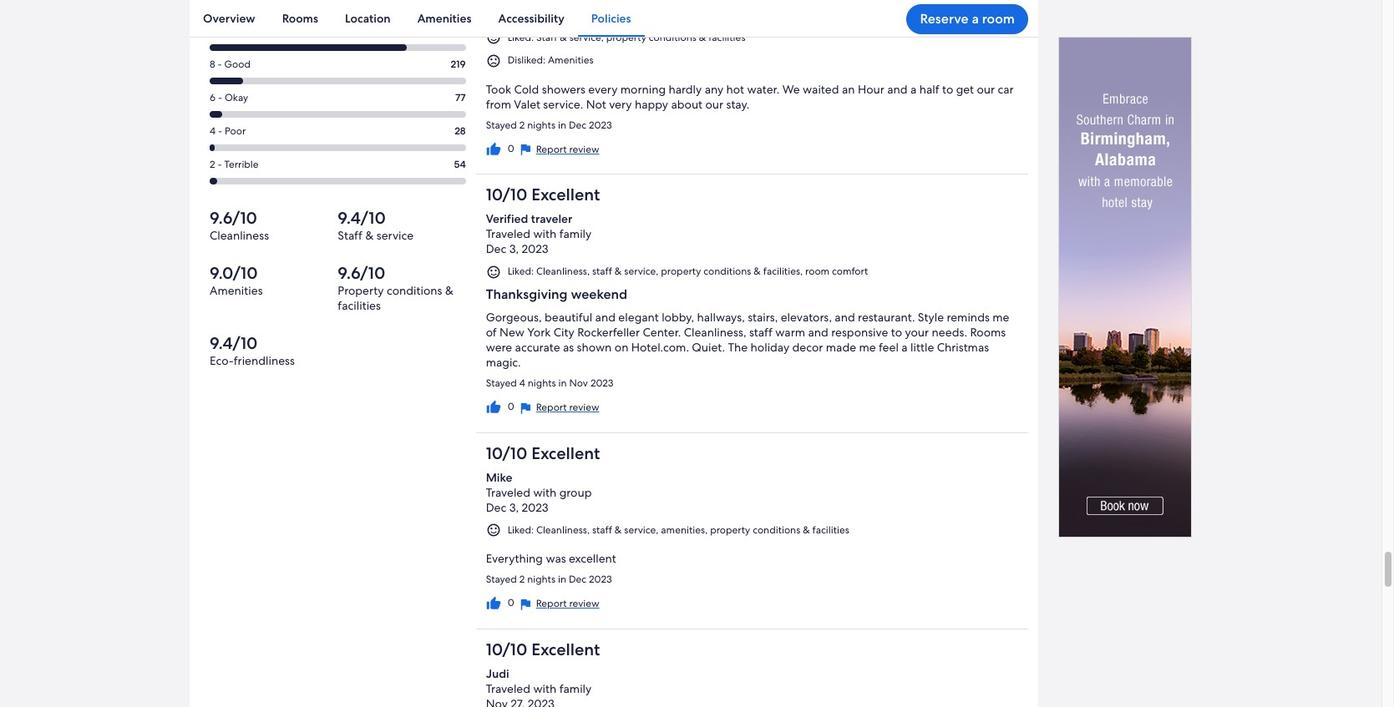 Task type: describe. For each thing, give the bounding box(es) containing it.
good
[[224, 57, 251, 71]]

in for 10/10 excellent verified traveler traveled with family dec 3, 2023
[[559, 377, 567, 390]]

warm
[[776, 325, 806, 340]]

accessibility link
[[485, 0, 578, 37]]

nights for 10/10 excellent mike traveled with group dec 3, 2023
[[527, 574, 556, 587]]

magic.
[[486, 355, 521, 370]]

28
[[455, 124, 466, 137]]

1 horizontal spatial our
[[977, 82, 995, 97]]

1 vertical spatial 4
[[520, 377, 525, 390]]

small image for liked: cleanliness, staff & service, amenities, property conditions & facilities
[[486, 523, 501, 539]]

rooms link
[[269, 0, 332, 37]]

showers
[[542, 82, 586, 97]]

amenities,
[[661, 524, 708, 537]]

took
[[486, 82, 511, 97]]

review for 10/10 excellent verified traveler traveled with family dec 3, 2023
[[569, 401, 600, 415]]

terrible
[[224, 158, 259, 171]]

family inside judi traveled with family
[[560, 682, 592, 697]]

liked: cleanliness, staff & service, property conditions & facilities, room comfort
[[508, 265, 868, 279]]

amenities inside list
[[418, 11, 472, 26]]

small image for liked: cleanliness, staff & service, property conditions & facilities, room comfort
[[486, 265, 501, 280]]

1 medium image from the top
[[486, 142, 501, 157]]

undefined image for 4
[[518, 401, 533, 416]]

9.6 out of 10 element for 9.6/10 cleanliness
[[210, 207, 338, 229]]

water.
[[747, 82, 780, 97]]

hot
[[727, 82, 745, 97]]

9.6 out of 10 element for 9.6/10 property conditions & facilities
[[338, 262, 466, 284]]

weekend
[[571, 286, 628, 303]]

everything was excellent
[[486, 552, 617, 567]]

christmas
[[937, 340, 989, 355]]

0 vertical spatial me
[[993, 310, 1010, 325]]

1 horizontal spatial property
[[661, 265, 701, 279]]

10 - excellent
[[210, 24, 270, 37]]

0 button for 10/10 excellent mike traveled with group dec 3, 2023
[[486, 597, 514, 612]]

and right warm
[[808, 325, 829, 340]]

restaurant.
[[858, 310, 915, 325]]

hotel.com.
[[632, 340, 689, 355]]

accessibility
[[498, 11, 565, 26]]

hardly
[[669, 82, 702, 97]]

room inside button
[[982, 10, 1015, 27]]

2023 right 4, at the top left
[[522, 7, 549, 22]]

judi traveled with family
[[486, 667, 592, 697]]

10/10 excellent verified traveler traveled with family dec 3, 2023
[[486, 184, 600, 257]]

2 for 3rd "0" button from the bottom
[[520, 118, 525, 132]]

medium image for 10/10 excellent mike traveled with group dec 3, 2023
[[486, 597, 501, 612]]

10/10 for 10/10 excellent verified traveler traveled with family dec 3, 2023
[[486, 184, 528, 206]]

location link
[[332, 0, 404, 37]]

verified
[[486, 212, 528, 227]]

reserve a room button
[[907, 4, 1029, 34]]

8 - good
[[210, 57, 251, 71]]

medium image for 10/10 excellent verified traveler traveled with family dec 3, 2023
[[486, 400, 501, 415]]

rockerfeller
[[578, 325, 640, 340]]

overview link
[[190, 0, 269, 37]]

report review button for 10/10 excellent verified traveler traveled with family dec 3, 2023
[[518, 400, 600, 416]]

- for good
[[218, 57, 222, 71]]

2 - terrible
[[210, 158, 259, 171]]

10/10 for 10/10 excellent mike traveled with group dec 3, 2023
[[486, 443, 528, 464]]

service
[[377, 228, 414, 243]]

style
[[918, 310, 944, 325]]

0 for 10/10 excellent verified traveler traveled with family dec 3, 2023
[[508, 400, 514, 414]]

excellent for 10/10 excellent mike traveled with group dec 3, 2023
[[532, 443, 600, 464]]

the
[[728, 340, 748, 355]]

we
[[783, 82, 800, 97]]

staff for 9.4/10
[[338, 228, 363, 243]]

policies link
[[578, 0, 645, 37]]

0 for 10/10 excellent mike traveled with group dec 3, 2023
[[508, 597, 514, 610]]

from
[[486, 97, 511, 112]]

small image for disliked: amenities
[[486, 53, 501, 68]]

6
[[210, 91, 216, 104]]

1 nights from the top
[[527, 118, 556, 132]]

service.
[[543, 97, 583, 112]]

10/10 excellent
[[486, 639, 600, 661]]

car
[[998, 82, 1014, 97]]

york
[[528, 325, 551, 340]]

dec down excellent
[[569, 574, 587, 587]]

& inside 9.4/10 staff & service
[[365, 228, 374, 243]]

1 report review from the top
[[536, 143, 600, 156]]

traveler
[[531, 212, 573, 227]]

0 horizontal spatial rooms
[[282, 11, 318, 26]]

9.0 out of 10 element
[[210, 262, 338, 284]]

conditions inside 9.6/10 property conditions & facilities
[[387, 283, 442, 298]]

excellent right the 10
[[229, 24, 270, 37]]

0 vertical spatial facilities
[[709, 31, 746, 44]]

a inside took cold showers every morning hardly any hot water. we waited an hour and a half to get our car from valet service. not very happy about our stay.
[[911, 82, 917, 97]]

1 vertical spatial me
[[859, 340, 876, 355]]

9.6/10 cleanliness
[[210, 207, 269, 243]]

liked: staff & service, property conditions & facilities
[[508, 31, 746, 44]]

mike
[[486, 470, 513, 485]]

staff for 10/10 excellent verified traveler traveled with family dec 3, 2023
[[592, 265, 612, 279]]

eco-
[[210, 353, 234, 368]]

report for 10/10 excellent verified traveler traveled with family dec 3, 2023
[[536, 401, 567, 415]]

9.6/10 for 9.6/10 property conditions & facilities
[[338, 262, 386, 284]]

9.0/10 amenities
[[210, 262, 263, 298]]

dec left 4, at the top left
[[486, 7, 507, 22]]

report review for 10/10 excellent verified traveler traveled with family dec 3, 2023
[[536, 401, 600, 415]]

stayed 2 nights in dec 2023 for "0" button related to 10/10 excellent mike traveled with group dec 3, 2023
[[486, 574, 612, 587]]

center.
[[643, 325, 681, 340]]

& inside 9.6/10 property conditions & facilities
[[445, 283, 454, 298]]

2 for "0" button related to 10/10 excellent mike traveled with group dec 3, 2023
[[520, 574, 525, 587]]

your
[[905, 325, 929, 340]]

1 review from the top
[[569, 143, 600, 156]]

undefined image
[[518, 598, 533, 613]]

2023 down not
[[589, 118, 612, 132]]

as
[[563, 340, 574, 355]]

quiet.
[[692, 340, 725, 355]]

with inside 10/10 excellent verified traveler traveled with family dec 3, 2023
[[534, 227, 557, 242]]

0 vertical spatial service,
[[570, 31, 604, 44]]

0 horizontal spatial property
[[606, 31, 647, 44]]

9.4/10 for 9.4/10 staff & service
[[338, 207, 386, 229]]

city
[[554, 325, 575, 340]]

excellent
[[569, 552, 617, 567]]

0 horizontal spatial our
[[706, 97, 724, 112]]

reserve
[[920, 10, 969, 27]]

traveled inside judi traveled with family
[[486, 682, 531, 697]]

undefined image for 2
[[518, 142, 533, 157]]

nov
[[570, 377, 588, 390]]

feel
[[879, 340, 899, 355]]

traveled inside 10/10 excellent verified traveler traveled with family dec 3, 2023
[[486, 227, 531, 242]]

1 liked: from the top
[[508, 31, 534, 44]]

needs.
[[932, 325, 968, 340]]

and up the made
[[835, 310, 855, 325]]

facilities,
[[764, 265, 803, 279]]

1 report review button from the top
[[518, 142, 600, 157]]

holiday
[[751, 340, 790, 355]]

liked: cleanliness, staff & service, amenities, property conditions & facilities
[[508, 524, 850, 537]]

cleanliness, for 10/10 excellent verified traveler traveled with family dec 3, 2023
[[536, 265, 590, 279]]

on
[[615, 340, 629, 355]]

report review button for 10/10 excellent mike traveled with group dec 3, 2023
[[518, 597, 600, 613]]

and inside took cold showers every morning hardly any hot water. we waited an hour and a half to get our car from valet service. not very happy about our stay.
[[888, 82, 908, 97]]

comfort
[[832, 265, 868, 279]]

3, inside 10/10 excellent verified traveler traveled with family dec 3, 2023
[[510, 242, 519, 257]]

cleanliness
[[210, 228, 269, 243]]

disliked:
[[508, 54, 546, 67]]

very
[[609, 97, 632, 112]]

9.0/10
[[210, 262, 258, 284]]

judi
[[486, 667, 509, 682]]

1 report from the top
[[536, 143, 567, 156]]

3, inside 10/10 excellent mike traveled with group dec 3, 2023
[[510, 500, 519, 515]]



Task type: locate. For each thing, give the bounding box(es) containing it.
3 review from the top
[[569, 598, 600, 611]]

2 0 button from the top
[[486, 400, 514, 415]]

1 vertical spatial cleanliness,
[[684, 325, 747, 340]]

cleanliness, inside thanksgiving weekend gorgeous, beautiful and elegant lobby, hallways, stairs, elevators, and restaurant. style reminds me of new york city rockerfeller center. cleanliness, staff warm and responsive to your needs. rooms were accurate as shown on hotel.com. quiet. the holiday decor made me feel a little christmas magic.
[[684, 325, 747, 340]]

0 vertical spatial staff
[[592, 265, 612, 279]]

liked: for 10/10 excellent verified traveler traveled with family dec 3, 2023
[[508, 265, 534, 279]]

amenities up "219"
[[418, 11, 472, 26]]

- left terrible on the top left of page
[[218, 158, 222, 171]]

- for excellent
[[222, 24, 227, 37]]

1 horizontal spatial amenities
[[418, 11, 472, 26]]

10/10 for 10/10 excellent
[[486, 639, 528, 661]]

10/10 excellent mike traveled with group dec 3, 2023
[[486, 443, 600, 515]]

lobby,
[[662, 310, 695, 325]]

9.4/10 up property
[[338, 207, 386, 229]]

staff up weekend
[[592, 265, 612, 279]]

0 left undefined icon
[[508, 597, 514, 610]]

report review right undefined icon
[[536, 598, 600, 611]]

nights down everything was excellent
[[527, 574, 556, 587]]

1 small image from the top
[[486, 53, 501, 68]]

was
[[546, 552, 566, 567]]

family down 10/10 excellent
[[560, 682, 592, 697]]

rooms right '10 - excellent'
[[282, 11, 318, 26]]

0 button down magic.
[[486, 400, 514, 415]]

1 vertical spatial a
[[911, 82, 917, 97]]

1 horizontal spatial 4
[[520, 377, 525, 390]]

1 horizontal spatial a
[[911, 82, 917, 97]]

1 horizontal spatial me
[[993, 310, 1010, 325]]

dec 4, 2023
[[486, 7, 549, 22]]

decor
[[793, 340, 823, 355]]

list
[[190, 0, 1039, 37]]

amenities for 9.0/10
[[210, 283, 263, 298]]

9.4/10 inside 9.4/10 eco-friendliness
[[210, 332, 258, 354]]

were
[[486, 340, 512, 355]]

hallways,
[[697, 310, 745, 325]]

0 vertical spatial small image
[[486, 30, 501, 45]]

property
[[338, 283, 384, 298]]

stayed 2 nights in dec 2023 down everything was excellent
[[486, 574, 612, 587]]

1 3, from the top
[[510, 242, 519, 257]]

0 button left undefined icon
[[486, 597, 514, 612]]

3, down mike at bottom
[[510, 500, 519, 515]]

2 liked: from the top
[[508, 265, 534, 279]]

1 10/10 from the top
[[486, 184, 528, 206]]

1 horizontal spatial facilities
[[709, 31, 746, 44]]

2 small image from the top
[[486, 523, 501, 539]]

about
[[671, 97, 703, 112]]

9.6/10 for 9.6/10 cleanliness
[[210, 207, 257, 229]]

to inside took cold showers every morning hardly any hot water. we waited an hour and a half to get our car from valet service. not very happy about our stay.
[[943, 82, 954, 97]]

our left stay.
[[706, 97, 724, 112]]

- for okay
[[218, 91, 222, 104]]

2 vertical spatial property
[[710, 524, 751, 537]]

location
[[345, 11, 391, 26]]

report review down nov
[[536, 401, 600, 415]]

excellent for 10/10 excellent
[[532, 639, 600, 661]]

waited
[[803, 82, 839, 97]]

2 vertical spatial in
[[558, 574, 567, 587]]

took cold showers every morning hardly any hot water. we waited an hour and a half to get our car from valet service. not very happy about our stay.
[[486, 82, 1014, 112]]

gorgeous,
[[486, 310, 542, 325]]

1 vertical spatial 0 button
[[486, 400, 514, 415]]

2 0 from the top
[[508, 400, 514, 414]]

2 10/10 from the top
[[486, 443, 528, 464]]

stayed 2 nights in dec 2023
[[486, 118, 612, 132], [486, 574, 612, 587]]

0 vertical spatial medium image
[[486, 142, 501, 157]]

3 with from the top
[[534, 682, 557, 697]]

rooms right the needs.
[[971, 325, 1006, 340]]

3 report review from the top
[[536, 598, 600, 611]]

property right amenities,
[[710, 524, 751, 537]]

1 vertical spatial property
[[661, 265, 701, 279]]

staff for liked:
[[536, 31, 558, 44]]

with inside 10/10 excellent mike traveled with group dec 3, 2023
[[534, 485, 557, 500]]

1 vertical spatial 0
[[508, 400, 514, 414]]

2 vertical spatial review
[[569, 598, 600, 611]]

2 vertical spatial service,
[[624, 524, 659, 537]]

0 vertical spatial report review button
[[518, 142, 600, 157]]

2 vertical spatial facilities
[[813, 524, 850, 537]]

4 - poor
[[210, 124, 246, 137]]

2 traveled from the top
[[486, 485, 531, 500]]

staff
[[592, 265, 612, 279], [750, 325, 773, 340], [592, 524, 612, 537]]

0 vertical spatial 9.6/10
[[210, 207, 257, 229]]

amenities up the showers
[[548, 54, 594, 67]]

me
[[993, 310, 1010, 325], [859, 340, 876, 355]]

3 in from the top
[[558, 574, 567, 587]]

1 vertical spatial facilities
[[338, 298, 381, 313]]

2023 left "group"
[[522, 500, 549, 515]]

0 vertical spatial 9.4 out of 10 element
[[338, 207, 466, 229]]

stayed down from
[[486, 118, 517, 132]]

with
[[534, 227, 557, 242], [534, 485, 557, 500], [534, 682, 557, 697]]

0 vertical spatial report
[[536, 143, 567, 156]]

small image
[[486, 53, 501, 68], [486, 523, 501, 539]]

2 in from the top
[[559, 377, 567, 390]]

2 stayed from the top
[[486, 377, 517, 390]]

excellent inside 10/10 excellent verified traveler traveled with family dec 3, 2023
[[532, 184, 600, 206]]

0 vertical spatial cleanliness,
[[536, 265, 590, 279]]

staff up excellent
[[592, 524, 612, 537]]

3,
[[510, 242, 519, 257], [510, 500, 519, 515]]

staff inside 9.4/10 staff & service
[[338, 228, 363, 243]]

a inside thanksgiving weekend gorgeous, beautiful and elegant lobby, hallways, stairs, elevators, and restaurant. style reminds me of new york city rockerfeller center. cleanliness, staff warm and responsive to your needs. rooms were accurate as shown on hotel.com. quiet. the holiday decor made me feel a little christmas magic.
[[902, 340, 908, 355]]

0 vertical spatial 9.4/10
[[338, 207, 386, 229]]

poor
[[225, 124, 246, 137]]

10/10 inside 10/10 excellent verified traveler traveled with family dec 3, 2023
[[486, 184, 528, 206]]

0 horizontal spatial to
[[891, 325, 903, 340]]

undefined image
[[518, 142, 533, 157], [518, 401, 533, 416]]

excellent inside 10/10 excellent mike traveled with group dec 3, 2023
[[532, 443, 600, 464]]

stayed 2 nights in dec 2023 for 3rd "0" button from the bottom
[[486, 118, 612, 132]]

0 vertical spatial with
[[534, 227, 557, 242]]

2023 right nov
[[591, 377, 614, 390]]

1 vertical spatial traveled
[[486, 485, 531, 500]]

report review for 10/10 excellent mike traveled with group dec 3, 2023
[[536, 598, 600, 611]]

report review button down was
[[518, 597, 600, 613]]

me right reminds
[[993, 310, 1010, 325]]

9.6/10 property conditions & facilities
[[338, 262, 454, 313]]

3, down the verified
[[510, 242, 519, 257]]

1 vertical spatial 9.6 out of 10 element
[[338, 262, 466, 284]]

staff up disliked: amenities
[[536, 31, 558, 44]]

1 vertical spatial report
[[536, 401, 567, 415]]

0 horizontal spatial 4
[[210, 124, 216, 137]]

3 liked: from the top
[[508, 524, 534, 537]]

liked: up thanksgiving
[[508, 265, 534, 279]]

1 traveled from the top
[[486, 227, 531, 242]]

staff for 10/10 excellent mike traveled with group dec 3, 2023
[[592, 524, 612, 537]]

1 vertical spatial family
[[560, 682, 592, 697]]

1 vertical spatial medium image
[[486, 400, 501, 415]]

6 - okay
[[210, 91, 248, 104]]

staff
[[536, 31, 558, 44], [338, 228, 363, 243]]

0 vertical spatial nights
[[527, 118, 556, 132]]

amenities link
[[404, 0, 485, 37]]

3 stayed from the top
[[486, 574, 517, 587]]

2 medium image from the top
[[486, 400, 501, 415]]

responsive
[[832, 325, 889, 340]]

undefined image down valet
[[518, 142, 533, 157]]

dec down the verified
[[486, 242, 507, 257]]

0 vertical spatial property
[[606, 31, 647, 44]]

excellent up "group"
[[532, 443, 600, 464]]

staff left service
[[338, 228, 363, 243]]

report review button down stayed 4 nights in nov 2023
[[518, 400, 600, 416]]

9.6/10 down 2 - terrible
[[210, 207, 257, 229]]

1 vertical spatial 9.4/10
[[210, 332, 258, 354]]

staff inside thanksgiving weekend gorgeous, beautiful and elegant lobby, hallways, stairs, elevators, and restaurant. style reminds me of new york city rockerfeller center. cleanliness, staff warm and responsive to your needs. rooms were accurate as shown on hotel.com. quiet. the holiday decor made me feel a little christmas magic.
[[750, 325, 773, 340]]

excellent for 10/10 excellent verified traveler traveled with family dec 3, 2023
[[532, 184, 600, 206]]

to left get
[[943, 82, 954, 97]]

group
[[560, 485, 592, 500]]

hour
[[858, 82, 885, 97]]

2 vertical spatial report
[[536, 598, 567, 611]]

1 vertical spatial undefined image
[[518, 401, 533, 416]]

0 vertical spatial 0 button
[[486, 142, 514, 157]]

1 vertical spatial in
[[559, 377, 567, 390]]

0 vertical spatial 4
[[210, 124, 216, 137]]

1 vertical spatial report review
[[536, 401, 600, 415]]

nights for 10/10 excellent verified traveler traveled with family dec 3, 2023
[[528, 377, 556, 390]]

1 vertical spatial room
[[806, 265, 830, 279]]

0 vertical spatial a
[[972, 10, 979, 27]]

friendliness
[[234, 353, 295, 368]]

2 horizontal spatial property
[[710, 524, 751, 537]]

1 horizontal spatial staff
[[536, 31, 558, 44]]

undefined image down stayed 4 nights in nov 2023
[[518, 401, 533, 416]]

medium image
[[486, 142, 501, 157], [486, 400, 501, 415], [486, 597, 501, 612]]

get
[[957, 82, 974, 97]]

- for poor
[[218, 124, 222, 137]]

3 report from the top
[[536, 598, 567, 611]]

1 stayed 2 nights in dec 2023 from the top
[[486, 118, 612, 132]]

10/10 up mike at bottom
[[486, 443, 528, 464]]

report for 10/10 excellent mike traveled with group dec 3, 2023
[[536, 598, 567, 611]]

0 vertical spatial staff
[[536, 31, 558, 44]]

3 traveled from the top
[[486, 682, 531, 697]]

2 report review button from the top
[[518, 400, 600, 416]]

0 horizontal spatial amenities
[[210, 283, 263, 298]]

excellent
[[229, 24, 270, 37], [532, 184, 600, 206], [532, 443, 600, 464], [532, 639, 600, 661]]

3 nights from the top
[[527, 574, 556, 587]]

review down not
[[569, 143, 600, 156]]

2 vertical spatial with
[[534, 682, 557, 697]]

2 horizontal spatial amenities
[[548, 54, 594, 67]]

and right hour
[[888, 82, 908, 97]]

2 vertical spatial 2
[[520, 574, 525, 587]]

3 report review button from the top
[[518, 597, 600, 613]]

2 with from the top
[[534, 485, 557, 500]]

stayed for 10/10 excellent mike traveled with group dec 3, 2023
[[486, 574, 517, 587]]

review down nov
[[569, 401, 600, 415]]

service, up elegant
[[624, 265, 659, 279]]

2 vertical spatial medium image
[[486, 597, 501, 612]]

in down was
[[558, 574, 567, 587]]

77
[[455, 91, 466, 104]]

1 horizontal spatial 9.6/10
[[338, 262, 386, 284]]

1 vertical spatial service,
[[624, 265, 659, 279]]

2 vertical spatial report review button
[[518, 597, 600, 613]]

liked: up everything
[[508, 524, 534, 537]]

9.6/10 down 9.4/10 staff & service
[[338, 262, 386, 284]]

1 vertical spatial to
[[891, 325, 903, 340]]

0 vertical spatial to
[[943, 82, 954, 97]]

9.4 out of 10 element
[[338, 207, 466, 229], [210, 332, 338, 354]]

1 with from the top
[[534, 227, 557, 242]]

1 vertical spatial rooms
[[971, 325, 1006, 340]]

0 horizontal spatial staff
[[338, 228, 363, 243]]

8
[[210, 57, 215, 71]]

0 vertical spatial review
[[569, 143, 600, 156]]

3 medium image from the top
[[486, 597, 501, 612]]

9.6 out of 10 element up 9.0 out of 10 element
[[210, 207, 338, 229]]

not
[[586, 97, 606, 112]]

1 in from the top
[[558, 118, 567, 132]]

in for 10/10 excellent mike traveled with group dec 3, 2023
[[558, 574, 567, 587]]

1 horizontal spatial room
[[982, 10, 1015, 27]]

2023 inside 10/10 excellent verified traveler traveled with family dec 3, 2023
[[522, 242, 549, 257]]

2 down valet
[[520, 118, 525, 132]]

2 vertical spatial staff
[[592, 524, 612, 537]]

2 small image from the top
[[486, 265, 501, 280]]

3 10/10 from the top
[[486, 639, 528, 661]]

4
[[210, 124, 216, 137], [520, 377, 525, 390]]

in left nov
[[559, 377, 567, 390]]

room left comfort
[[806, 265, 830, 279]]

9.4/10 down 9.0/10 amenities
[[210, 332, 258, 354]]

1 0 button from the top
[[486, 142, 514, 157]]

report down stayed 4 nights in nov 2023
[[536, 401, 567, 415]]

0 vertical spatial traveled
[[486, 227, 531, 242]]

9.6 out of 10 element
[[210, 207, 338, 229], [338, 262, 466, 284]]

elegant
[[619, 310, 659, 325]]

0
[[508, 142, 514, 155], [508, 400, 514, 414], [508, 597, 514, 610]]

stayed
[[486, 118, 517, 132], [486, 377, 517, 390], [486, 574, 517, 587]]

stairs,
[[748, 310, 778, 325]]

amenities down 'cleanliness'
[[210, 283, 263, 298]]

0 down magic.
[[508, 400, 514, 414]]

2 vertical spatial 10/10
[[486, 639, 528, 661]]

dec down service.
[[569, 118, 587, 132]]

facilities inside 9.6/10 property conditions & facilities
[[338, 298, 381, 313]]

stayed down everything
[[486, 574, 517, 587]]

traveled inside 10/10 excellent mike traveled with group dec 3, 2023
[[486, 485, 531, 500]]

dec inside 10/10 excellent mike traveled with group dec 3, 2023
[[486, 500, 507, 515]]

of
[[486, 325, 497, 340]]

2 stayed 2 nights in dec 2023 from the top
[[486, 574, 612, 587]]

9.6/10 inside 9.6/10 cleanliness
[[210, 207, 257, 229]]

in down service.
[[558, 118, 567, 132]]

an
[[842, 82, 855, 97]]

liked: down accessibility
[[508, 31, 534, 44]]

0 vertical spatial stayed
[[486, 118, 517, 132]]

our
[[977, 82, 995, 97], [706, 97, 724, 112]]

medium image down magic.
[[486, 400, 501, 415]]

0 vertical spatial family
[[560, 227, 592, 242]]

2 left terrible on the top left of page
[[210, 158, 215, 171]]

1 horizontal spatial rooms
[[971, 325, 1006, 340]]

0 down from
[[508, 142, 514, 155]]

2 vertical spatial liked:
[[508, 524, 534, 537]]

0 horizontal spatial me
[[859, 340, 876, 355]]

2
[[520, 118, 525, 132], [210, 158, 215, 171], [520, 574, 525, 587]]

amenities for disliked:
[[548, 54, 594, 67]]

1 vertical spatial amenities
[[548, 54, 594, 67]]

9.4 out of 10 element for 9.4/10 staff & service
[[338, 207, 466, 229]]

- right 8
[[218, 57, 222, 71]]

me left feel
[[859, 340, 876, 355]]

beautiful
[[545, 310, 593, 325]]

1 vertical spatial liked:
[[508, 265, 534, 279]]

2 vertical spatial 0 button
[[486, 597, 514, 612]]

review down excellent
[[569, 598, 600, 611]]

service, for 10/10 excellent mike traveled with group dec 3, 2023
[[624, 524, 659, 537]]

0 horizontal spatial room
[[806, 265, 830, 279]]

0 horizontal spatial a
[[902, 340, 908, 355]]

9.4/10 for 9.4/10 eco-friendliness
[[210, 332, 258, 354]]

cleanliness, for 10/10 excellent mike traveled with group dec 3, 2023
[[536, 524, 590, 537]]

9.4 out of 10 element for 9.4/10 eco-friendliness
[[210, 332, 338, 354]]

2 nights from the top
[[528, 377, 556, 390]]

1 vertical spatial staff
[[338, 228, 363, 243]]

10/10 inside 10/10 excellent mike traveled with group dec 3, 2023
[[486, 443, 528, 464]]

2 family from the top
[[560, 682, 592, 697]]

1 small image from the top
[[486, 30, 501, 45]]

2023 inside 10/10 excellent mike traveled with group dec 3, 2023
[[522, 500, 549, 515]]

liked: for 10/10 excellent mike traveled with group dec 3, 2023
[[508, 524, 534, 537]]

1 vertical spatial report review button
[[518, 400, 600, 416]]

amenities
[[418, 11, 472, 26], [548, 54, 594, 67], [210, 283, 263, 298]]

okay
[[225, 91, 248, 104]]

dec down mike at bottom
[[486, 500, 507, 515]]

excellent up judi traveled with family
[[532, 639, 600, 661]]

0 vertical spatial room
[[982, 10, 1015, 27]]

made
[[826, 340, 857, 355]]

property down policies
[[606, 31, 647, 44]]

overview
[[203, 11, 255, 26]]

happy
[[635, 97, 669, 112]]

and down weekend
[[595, 310, 616, 325]]

a left the half
[[911, 82, 917, 97]]

2 review from the top
[[569, 401, 600, 415]]

shown
[[577, 340, 612, 355]]

small image up everything
[[486, 523, 501, 539]]

1 vertical spatial stayed 2 nights in dec 2023
[[486, 574, 612, 587]]

excellent up traveler
[[532, 184, 600, 206]]

0 button down from
[[486, 142, 514, 157]]

property up lobby,
[[661, 265, 701, 279]]

1 0 from the top
[[508, 142, 514, 155]]

dec
[[486, 7, 507, 22], [569, 118, 587, 132], [486, 242, 507, 257], [486, 500, 507, 515], [569, 574, 587, 587]]

0 vertical spatial in
[[558, 118, 567, 132]]

2 report review from the top
[[536, 401, 600, 415]]

room
[[982, 10, 1015, 27], [806, 265, 830, 279]]

0 vertical spatial 2
[[520, 118, 525, 132]]

2 down everything
[[520, 574, 525, 587]]

small image
[[486, 30, 501, 45], [486, 265, 501, 280]]

9.4/10 inside 9.4/10 staff & service
[[338, 207, 386, 229]]

9.4/10
[[338, 207, 386, 229], [210, 332, 258, 354]]

0 button for 10/10 excellent verified traveler traveled with family dec 3, 2023
[[486, 400, 514, 415]]

3 0 from the top
[[508, 597, 514, 610]]

morning
[[621, 82, 666, 97]]

with inside judi traveled with family
[[534, 682, 557, 697]]

1 horizontal spatial to
[[943, 82, 954, 97]]

rooms inside thanksgiving weekend gorgeous, beautiful and elegant lobby, hallways, stairs, elevators, and restaurant. style reminds me of new york city rockerfeller center. cleanliness, staff warm and responsive to your needs. rooms were accurate as shown on hotel.com. quiet. the holiday decor made me feel a little christmas magic.
[[971, 325, 1006, 340]]

1 family from the top
[[560, 227, 592, 242]]

10
[[210, 24, 220, 37]]

report right undefined icon
[[536, 598, 567, 611]]

small image up thanksgiving
[[486, 265, 501, 280]]

list containing overview
[[190, 0, 1039, 37]]

a inside button
[[972, 10, 979, 27]]

2 3, from the top
[[510, 500, 519, 515]]

traveled down 10/10 excellent
[[486, 682, 531, 697]]

- right 6
[[218, 91, 222, 104]]

any
[[705, 82, 724, 97]]

- for terrible
[[218, 158, 222, 171]]

our left car at the top of page
[[977, 82, 995, 97]]

0 vertical spatial 10/10
[[486, 184, 528, 206]]

9.6/10 inside 9.6/10 property conditions & facilities
[[338, 262, 386, 284]]

service, for 10/10 excellent verified traveler traveled with family dec 3, 2023
[[624, 265, 659, 279]]

a
[[972, 10, 979, 27], [911, 82, 917, 97], [902, 340, 908, 355]]

half
[[920, 82, 940, 97]]

small image down dec 4, 2023
[[486, 30, 501, 45]]

0 vertical spatial rooms
[[282, 11, 318, 26]]

stayed down magic.
[[486, 377, 517, 390]]

2 vertical spatial 0
[[508, 597, 514, 610]]

everything
[[486, 552, 543, 567]]

dec inside 10/10 excellent verified traveler traveled with family dec 3, 2023
[[486, 242, 507, 257]]

family up weekend
[[560, 227, 592, 242]]

1 vertical spatial nights
[[528, 377, 556, 390]]

2 undefined image from the top
[[518, 401, 533, 416]]

reminds
[[947, 310, 990, 325]]

family inside 10/10 excellent verified traveler traveled with family dec 3, 2023
[[560, 227, 592, 242]]

0 horizontal spatial facilities
[[338, 298, 381, 313]]

accurate
[[515, 340, 560, 355]]

report review down service.
[[536, 143, 600, 156]]

9.6 out of 10 element down service
[[338, 262, 466, 284]]

3 0 button from the top
[[486, 597, 514, 612]]

conditions
[[649, 31, 697, 44], [704, 265, 752, 279], [387, 283, 442, 298], [753, 524, 801, 537]]

2023 down excellent
[[589, 574, 612, 587]]

9.4 out of 10 element down 9.0 out of 10 element
[[210, 332, 338, 354]]

1 vertical spatial 2
[[210, 158, 215, 171]]

2 vertical spatial report review
[[536, 598, 600, 611]]

2 horizontal spatial a
[[972, 10, 979, 27]]

0 vertical spatial liked:
[[508, 31, 534, 44]]

with down 10/10 excellent
[[534, 682, 557, 697]]

review for 10/10 excellent mike traveled with group dec 3, 2023
[[569, 598, 600, 611]]

0 vertical spatial report review
[[536, 143, 600, 156]]

a right feel
[[902, 340, 908, 355]]

with left "group"
[[534, 485, 557, 500]]

cold
[[514, 82, 539, 97]]

4 down magic.
[[520, 377, 525, 390]]

small image for liked: staff & service, property conditions & facilities
[[486, 30, 501, 45]]

1 vertical spatial 9.4 out of 10 element
[[210, 332, 338, 354]]

2023 down traveler
[[522, 242, 549, 257]]

1 vertical spatial 3,
[[510, 500, 519, 515]]

- right the 10
[[222, 24, 227, 37]]

10/10 up judi
[[486, 639, 528, 661]]

cleanliness,
[[536, 265, 590, 279], [684, 325, 747, 340], [536, 524, 590, 537]]

2 vertical spatial cleanliness,
[[536, 524, 590, 537]]

1 stayed from the top
[[486, 118, 517, 132]]

small image up took
[[486, 53, 501, 68]]

to inside thanksgiving weekend gorgeous, beautiful and elegant lobby, hallways, stairs, elevators, and restaurant. style reminds me of new york city rockerfeller center. cleanliness, staff warm and responsive to your needs. rooms were accurate as shown on hotel.com. quiet. the holiday decor made me feel a little christmas magic.
[[891, 325, 903, 340]]

policies
[[591, 11, 631, 26]]

2023
[[522, 7, 549, 22], [589, 118, 612, 132], [522, 242, 549, 257], [591, 377, 614, 390], [522, 500, 549, 515], [589, 574, 612, 587]]

reserve a room
[[920, 10, 1015, 27]]

traveled up everything
[[486, 485, 531, 500]]

1 undefined image from the top
[[518, 142, 533, 157]]

disliked: amenities
[[508, 54, 594, 67]]

1,289
[[443, 24, 466, 37]]

to left your
[[891, 325, 903, 340]]

2 vertical spatial a
[[902, 340, 908, 355]]

2 report from the top
[[536, 401, 567, 415]]

stayed for 10/10 excellent verified traveler traveled with family dec 3, 2023
[[486, 377, 517, 390]]



Task type: vqa. For each thing, say whether or not it's contained in the screenshot.


